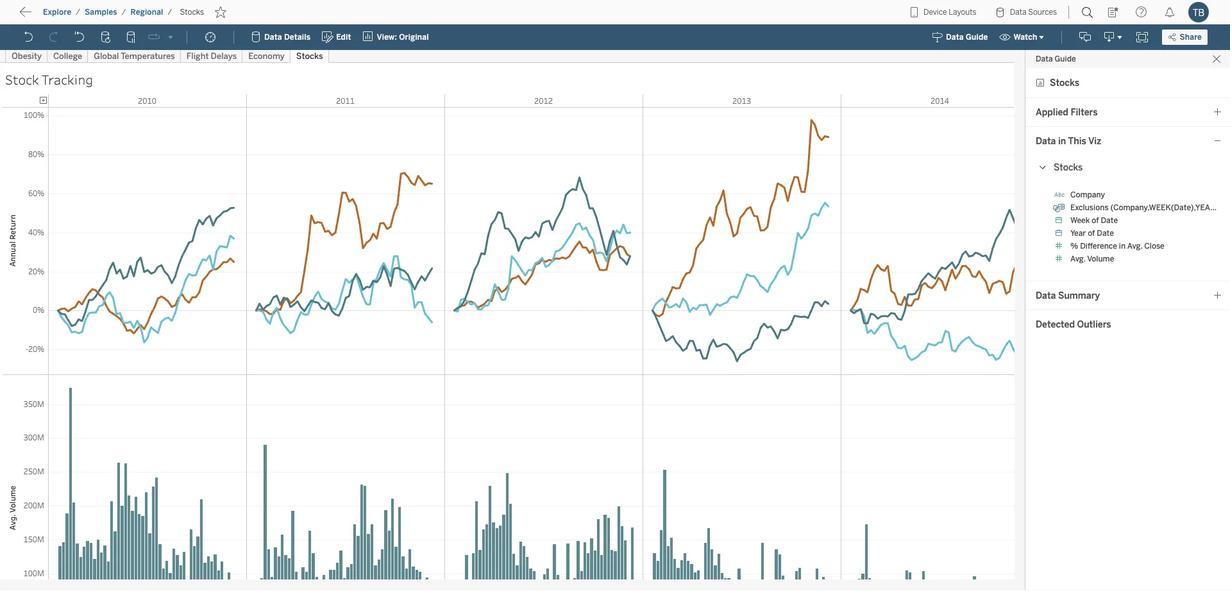 Task type: locate. For each thing, give the bounding box(es) containing it.
2 / from the left
[[122, 8, 126, 17]]

2 horizontal spatial /
[[168, 8, 172, 17]]

stocks
[[180, 8, 204, 17]]

to
[[58, 10, 68, 22]]

/ right "to"
[[76, 8, 80, 17]]

skip to content link
[[31, 7, 131, 24]]

samples link
[[84, 7, 118, 17]]

/ right samples
[[122, 8, 126, 17]]

1 horizontal spatial /
[[122, 8, 126, 17]]

skip
[[33, 10, 55, 22]]

3 / from the left
[[168, 8, 172, 17]]

content
[[70, 10, 110, 22]]

/
[[76, 8, 80, 17], [122, 8, 126, 17], [168, 8, 172, 17]]

0 horizontal spatial /
[[76, 8, 80, 17]]

explore
[[43, 8, 71, 17]]

/ left 'stocks'
[[168, 8, 172, 17]]

samples
[[85, 8, 117, 17]]



Task type: vqa. For each thing, say whether or not it's contained in the screenshot.
'Global Temperatures' on the top left
no



Task type: describe. For each thing, give the bounding box(es) containing it.
stocks element
[[176, 8, 208, 17]]

regional link
[[130, 7, 164, 17]]

explore / samples / regional /
[[43, 8, 172, 17]]

explore link
[[42, 7, 72, 17]]

regional
[[131, 8, 163, 17]]

1 / from the left
[[76, 8, 80, 17]]

skip to content
[[33, 10, 110, 22]]



